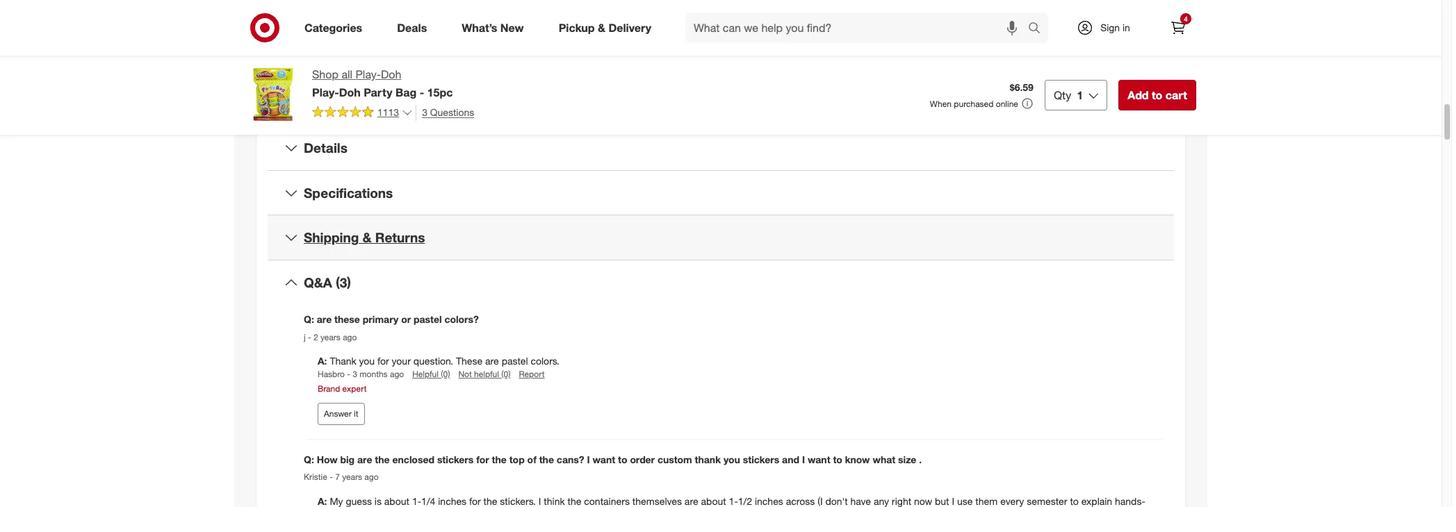 Task type: locate. For each thing, give the bounding box(es) containing it.
are right "big"
[[357, 454, 372, 466]]

0 vertical spatial doh
[[381, 67, 401, 81]]

to inside "button"
[[1152, 88, 1163, 102]]

2 (0) from the left
[[501, 369, 511, 379]]

a: up "hasbro"
[[318, 355, 327, 367]]

in
[[1123, 22, 1130, 33]]

ago down your
[[390, 369, 404, 379]]

- inside q: are these primary or pastel colors? j - 2 years ago
[[308, 332, 311, 342]]

1/2
[[738, 495, 752, 507]]

1 vertical spatial for
[[476, 454, 489, 466]]

0 horizontal spatial years
[[320, 332, 341, 342]]

1 horizontal spatial inches
[[755, 495, 783, 507]]

a: down kristie on the bottom left of the page
[[318, 495, 330, 507]]

want right "cans?"
[[593, 454, 615, 466]]

you right thank
[[724, 454, 740, 466]]

1 horizontal spatial play-
[[356, 67, 381, 81]]

0 horizontal spatial ago
[[343, 332, 357, 342]]

& inside dropdown button
[[363, 230, 372, 246]]

2 vertical spatial ago
[[365, 472, 379, 483]]

think
[[544, 495, 565, 507]]

what
[[873, 454, 896, 466]]

answer it button
[[318, 403, 365, 425]]

.
[[919, 454, 922, 466]]

1113 link
[[312, 105, 413, 122]]

are up helpful at the left bottom of page
[[485, 355, 499, 367]]

the right of
[[539, 454, 554, 466]]

i
[[587, 454, 590, 466], [802, 454, 805, 466], [539, 495, 541, 507], [952, 495, 955, 507]]

know
[[845, 454, 870, 466]]

q: how big are the enclosed stickers for the top of the cans? i want to order custom thank you stickers and i want to know what size . kristie - 7 years ago
[[304, 454, 922, 483]]

add to cart button
[[1119, 80, 1196, 110]]

2 about from the left
[[701, 495, 726, 507]]

image of play-doh party bag - 15pc image
[[245, 67, 301, 122]]

a:
[[318, 355, 327, 367], [318, 495, 330, 507]]

-
[[420, 85, 424, 99], [308, 332, 311, 342], [347, 369, 350, 379], [330, 472, 333, 483]]

q: left how
[[304, 454, 314, 466]]

0 vertical spatial you
[[359, 355, 375, 367]]

stickers left and
[[743, 454, 779, 466]]

1 vertical spatial a:
[[318, 495, 330, 507]]

0 horizontal spatial 3
[[353, 369, 357, 379]]

&
[[598, 21, 605, 34], [363, 230, 372, 246]]

& for shipping
[[363, 230, 372, 246]]

to left explain
[[1070, 495, 1079, 507]]

- left 7 in the bottom left of the page
[[330, 472, 333, 483]]

are right themselves
[[685, 495, 698, 507]]

2 stickers from the left
[[743, 454, 779, 466]]

1- right is
[[412, 495, 421, 507]]

3 questions
[[422, 106, 474, 118]]

2 q: from the top
[[304, 454, 314, 466]]

0 horizontal spatial doh
[[339, 85, 361, 99]]

pastel right or
[[414, 314, 442, 325]]

or
[[401, 314, 411, 325]]

shipping & returns button
[[268, 216, 1174, 260]]

0 vertical spatial a:
[[318, 355, 327, 367]]

search button
[[1022, 13, 1055, 46]]

play- down shop
[[312, 85, 339, 99]]

bag
[[396, 85, 417, 99]]

not helpful  (0)
[[458, 369, 511, 379]]

to
[[1152, 88, 1163, 102], [618, 454, 627, 466], [833, 454, 843, 466], [1070, 495, 1079, 507]]

0 vertical spatial pastel
[[414, 314, 442, 325]]

0 horizontal spatial about
[[384, 495, 409, 507]]

are up '2'
[[317, 314, 332, 325]]

0 horizontal spatial pastel
[[414, 314, 442, 325]]

1-
[[412, 495, 421, 507], [729, 495, 738, 507]]

1 a: from the top
[[318, 355, 327, 367]]

q: inside q: how big are the enclosed stickers for the top of the cans? i want to order custom thank you stickers and i want to know what size . kristie - 7 years ago
[[304, 454, 314, 466]]

themselves
[[632, 495, 682, 507]]

0 vertical spatial 3
[[422, 106, 427, 118]]

1113
[[377, 107, 399, 118]]

1 horizontal spatial doh
[[381, 67, 401, 81]]

doh up party
[[381, 67, 401, 81]]

for left top
[[476, 454, 489, 466]]

pickup
[[559, 21, 595, 34]]

my guess is about 1-1/4 inches for the stickers. i think the containers themselves are about 1-1/2 inches across (i don't have any right now but i use them every semester to explain hands-
[[318, 495, 1146, 507]]

1 vertical spatial pastel
[[502, 355, 528, 367]]

1 horizontal spatial want
[[808, 454, 830, 466]]

want right and
[[808, 454, 830, 466]]

i right "cans?"
[[587, 454, 590, 466]]

0 horizontal spatial &
[[363, 230, 372, 246]]

years right '2'
[[320, 332, 341, 342]]

them
[[976, 495, 998, 507]]

inches right 1/2
[[755, 495, 783, 507]]

a: for a: thank you for your question. these are pastel colors.
[[318, 355, 327, 367]]

1 horizontal spatial (0)
[[501, 369, 511, 379]]

colors?
[[445, 314, 479, 325]]

for for enclosed
[[476, 454, 489, 466]]

q: for q: are these primary or pastel colors?
[[304, 314, 314, 325]]

& for pickup
[[598, 21, 605, 34]]

use
[[957, 495, 973, 507]]

0 horizontal spatial 1-
[[412, 495, 421, 507]]

about right is
[[384, 495, 409, 507]]

colors.
[[531, 355, 560, 367]]

1 vertical spatial &
[[363, 230, 372, 246]]

play- up party
[[356, 67, 381, 81]]

years inside q: how big are the enclosed stickers for the top of the cans? i want to order custom thank you stickers and i want to know what size . kristie - 7 years ago
[[342, 472, 362, 483]]

& right pickup
[[598, 21, 605, 34]]

to right add
[[1152, 88, 1163, 102]]

pastel inside q: are these primary or pastel colors? j - 2 years ago
[[414, 314, 442, 325]]

(0) inside "helpful  (0)" button
[[441, 369, 450, 379]]

0 vertical spatial years
[[320, 332, 341, 342]]

i left think
[[539, 495, 541, 507]]

sign in
[[1101, 22, 1130, 33]]

shop all play-doh play-doh party bag - 15pc
[[312, 67, 453, 99]]

q: up j
[[304, 314, 314, 325]]

4 link
[[1163, 13, 1194, 43]]

order
[[630, 454, 655, 466]]

0 horizontal spatial play-
[[312, 85, 339, 99]]

1 q: from the top
[[304, 314, 314, 325]]

1 1- from the left
[[412, 495, 421, 507]]

details
[[304, 140, 348, 156]]

1 horizontal spatial you
[[724, 454, 740, 466]]

1 vertical spatial q:
[[304, 454, 314, 466]]

1 horizontal spatial stickers
[[743, 454, 779, 466]]

1 horizontal spatial about
[[701, 495, 726, 507]]

are inside my guess is about 1-1/4 inches for the stickers. i think the containers themselves are about 1-1/2 inches across (i don't have any right now but i use them every semester to explain hands-
[[685, 495, 698, 507]]

want
[[593, 454, 615, 466], [808, 454, 830, 466]]

0 horizontal spatial want
[[593, 454, 615, 466]]

top
[[509, 454, 525, 466]]

inches right 1/4
[[438, 495, 467, 507]]

and
[[782, 454, 800, 466]]

0 vertical spatial q:
[[304, 314, 314, 325]]

a: for a:
[[318, 495, 330, 507]]

about
[[384, 495, 409, 507], [701, 495, 726, 507]]

the left top
[[492, 454, 507, 466]]

ago up is
[[365, 472, 379, 483]]

- inside shop all play-doh play-doh party bag - 15pc
[[420, 85, 424, 99]]

containers
[[584, 495, 630, 507]]

1 horizontal spatial years
[[342, 472, 362, 483]]

my
[[330, 495, 343, 507]]

the left enclosed on the bottom
[[375, 454, 390, 466]]

thank
[[695, 454, 721, 466]]

1 vertical spatial years
[[342, 472, 362, 483]]

0 horizontal spatial stickers
[[437, 454, 474, 466]]

pastel
[[414, 314, 442, 325], [502, 355, 528, 367]]

ago inside q: how big are the enclosed stickers for the top of the cans? i want to order custom thank you stickers and i want to know what size . kristie - 7 years ago
[[365, 472, 379, 483]]

3 up "expert"
[[353, 369, 357, 379]]

across
[[786, 495, 815, 507]]

all
[[342, 67, 353, 81]]

ago
[[343, 332, 357, 342], [390, 369, 404, 379], [365, 472, 379, 483]]

these
[[334, 314, 360, 325]]

right
[[892, 495, 911, 507]]

for inside q: how big are the enclosed stickers for the top of the cans? i want to order custom thank you stickers and i want to know what size . kristie - 7 years ago
[[476, 454, 489, 466]]

for for 1/4
[[469, 495, 481, 507]]

q: inside q: are these primary or pastel colors? j - 2 years ago
[[304, 314, 314, 325]]

primary
[[363, 314, 399, 325]]

(0) right helpful at the left bottom of page
[[501, 369, 511, 379]]

7
[[335, 472, 340, 483]]

0 vertical spatial ago
[[343, 332, 357, 342]]

hasbro - 3 months ago
[[318, 369, 404, 379]]

explain
[[1081, 495, 1112, 507]]

q:
[[304, 314, 314, 325], [304, 454, 314, 466]]

1 vertical spatial ago
[[390, 369, 404, 379]]

brand
[[318, 384, 340, 394]]

2 want from the left
[[808, 454, 830, 466]]

for inside my guess is about 1-1/4 inches for the stickers. i think the containers themselves are about 1-1/2 inches across (i don't have any right now but i use them every semester to explain hands-
[[469, 495, 481, 507]]

(i
[[818, 495, 823, 507]]

custom
[[658, 454, 692, 466]]

new
[[500, 21, 524, 34]]

0 horizontal spatial inches
[[438, 495, 467, 507]]

3 questions link
[[416, 105, 474, 121]]

i right but
[[952, 495, 955, 507]]

(0)
[[441, 369, 450, 379], [501, 369, 511, 379]]

ago down these
[[343, 332, 357, 342]]

1 horizontal spatial pastel
[[502, 355, 528, 367]]

you up hasbro - 3 months ago
[[359, 355, 375, 367]]

stickers.
[[500, 495, 536, 507]]

& left returns
[[363, 230, 372, 246]]

0 vertical spatial &
[[598, 21, 605, 34]]

1 vertical spatial you
[[724, 454, 740, 466]]

1 (0) from the left
[[441, 369, 450, 379]]

- right j
[[308, 332, 311, 342]]

doh down all
[[339, 85, 361, 99]]

you
[[359, 355, 375, 367], [724, 454, 740, 466]]

every
[[1000, 495, 1024, 507]]

stickers right enclosed on the bottom
[[437, 454, 474, 466]]

questions
[[430, 106, 474, 118]]

answer it
[[324, 409, 358, 419]]

qty
[[1054, 88, 1071, 102]]

to inside my guess is about 1-1/4 inches for the stickers. i think the containers themselves are about 1-1/2 inches across (i don't have any right now but i use them every semester to explain hands-
[[1070, 495, 1079, 507]]

2 1- from the left
[[729, 495, 738, 507]]

for up months on the left bottom of the page
[[377, 355, 389, 367]]

3 down 15pc
[[422, 106, 427, 118]]

doh
[[381, 67, 401, 81], [339, 85, 361, 99]]

about left 1/2
[[701, 495, 726, 507]]

1 horizontal spatial &
[[598, 21, 605, 34]]

not helpful  (0) button
[[458, 368, 511, 380]]

for left stickers.
[[469, 495, 481, 507]]

1 vertical spatial play-
[[312, 85, 339, 99]]

pastel up report
[[502, 355, 528, 367]]

1 horizontal spatial ago
[[365, 472, 379, 483]]

specifications button
[[268, 171, 1174, 215]]

expert
[[342, 384, 367, 394]]

helpful
[[474, 369, 499, 379]]

- inside q: how big are the enclosed stickers for the top of the cans? i want to order custom thank you stickers and i want to know what size . kristie - 7 years ago
[[330, 472, 333, 483]]

- right bag
[[420, 85, 424, 99]]

play-
[[356, 67, 381, 81], [312, 85, 339, 99]]

(0) down a: thank you for your question. these are pastel colors.
[[441, 369, 450, 379]]

0 horizontal spatial (0)
[[441, 369, 450, 379]]

2 a: from the top
[[318, 495, 330, 507]]

to left order
[[618, 454, 627, 466]]

1 horizontal spatial 1-
[[729, 495, 738, 507]]

2 vertical spatial for
[[469, 495, 481, 507]]

1- left across
[[729, 495, 738, 507]]

years right 7 in the bottom left of the page
[[342, 472, 362, 483]]



Task type: vqa. For each thing, say whether or not it's contained in the screenshot.
Ship
no



Task type: describe. For each thing, give the bounding box(es) containing it.
don't
[[826, 495, 848, 507]]

categories link
[[293, 13, 380, 43]]

your
[[392, 355, 411, 367]]

details button
[[268, 126, 1174, 170]]

(0) inside the not helpful  (0) button
[[501, 369, 511, 379]]

- down thank
[[347, 369, 350, 379]]

add
[[1128, 88, 1149, 102]]

kristie
[[304, 472, 327, 483]]

semester
[[1027, 495, 1067, 507]]

4
[[1184, 15, 1188, 23]]

hasbro
[[318, 369, 345, 379]]

question.
[[413, 355, 453, 367]]

shop
[[312, 67, 339, 81]]

deals link
[[385, 13, 444, 43]]

show
[[427, 28, 455, 42]]

what's new
[[462, 21, 524, 34]]

q: are these primary or pastel colors? j - 2 years ago
[[304, 314, 479, 342]]

when
[[930, 99, 952, 109]]

report
[[519, 369, 545, 379]]

more
[[458, 28, 484, 42]]

1 vertical spatial doh
[[339, 85, 361, 99]]

it
[[354, 409, 358, 419]]

q&a
[[304, 275, 332, 291]]

2 inches from the left
[[755, 495, 783, 507]]

specifications
[[304, 185, 393, 201]]

1 want from the left
[[593, 454, 615, 466]]

you inside q: how big are the enclosed stickers for the top of the cans? i want to order custom thank you stickers and i want to know what size . kristie - 7 years ago
[[724, 454, 740, 466]]

1 about from the left
[[384, 495, 409, 507]]

(3)
[[336, 275, 351, 291]]

party
[[364, 85, 392, 99]]

15pc
[[427, 85, 453, 99]]

add to cart
[[1128, 88, 1187, 102]]

show more images button
[[418, 20, 532, 50]]

these
[[456, 355, 483, 367]]

ago inside q: are these primary or pastel colors? j - 2 years ago
[[343, 332, 357, 342]]

j
[[304, 332, 306, 342]]

pickup & delivery
[[559, 21, 651, 34]]

1
[[1077, 88, 1083, 102]]

years inside q: are these primary or pastel colors? j - 2 years ago
[[320, 332, 341, 342]]

i right and
[[802, 454, 805, 466]]

the right think
[[568, 495, 581, 507]]

returns
[[375, 230, 425, 246]]

sign
[[1101, 22, 1120, 33]]

0 horizontal spatial you
[[359, 355, 375, 367]]

cart
[[1166, 88, 1187, 102]]

is
[[375, 495, 382, 507]]

qty 1
[[1054, 88, 1083, 102]]

not
[[458, 369, 472, 379]]

report button
[[519, 368, 545, 380]]

how
[[317, 454, 338, 466]]

are inside q: how big are the enclosed stickers for the top of the cans? i want to order custom thank you stickers and i want to know what size . kristie - 7 years ago
[[357, 454, 372, 466]]

to left know
[[833, 454, 843, 466]]

2 horizontal spatial ago
[[390, 369, 404, 379]]

sign in link
[[1065, 13, 1152, 43]]

guess
[[346, 495, 372, 507]]

answer
[[324, 409, 352, 419]]

show more images
[[427, 28, 523, 42]]

online
[[996, 99, 1018, 109]]

1 stickers from the left
[[437, 454, 474, 466]]

deals
[[397, 21, 427, 34]]

thank
[[330, 355, 356, 367]]

a: thank you for your question. these are pastel colors.
[[318, 355, 560, 367]]

cans?
[[557, 454, 584, 466]]

0 vertical spatial play-
[[356, 67, 381, 81]]

now
[[914, 495, 932, 507]]

hands-
[[1115, 495, 1146, 507]]

q&a (3)
[[304, 275, 351, 291]]

delivery
[[609, 21, 651, 34]]

months
[[360, 369, 388, 379]]

the left stickers.
[[484, 495, 497, 507]]

1/4
[[421, 495, 435, 507]]

brand expert
[[318, 384, 367, 394]]

1 horizontal spatial 3
[[422, 106, 427, 118]]

2
[[314, 332, 318, 342]]

purchased
[[954, 99, 994, 109]]

any
[[874, 495, 889, 507]]

sponsored
[[1155, 25, 1196, 36]]

1 vertical spatial 3
[[353, 369, 357, 379]]

size
[[898, 454, 916, 466]]

what's
[[462, 21, 497, 34]]

are inside q: are these primary or pastel colors? j - 2 years ago
[[317, 314, 332, 325]]

helpful
[[412, 369, 439, 379]]

What can we help you find? suggestions appear below search field
[[685, 13, 1032, 43]]

helpful  (0) button
[[412, 368, 450, 380]]

1 inches from the left
[[438, 495, 467, 507]]

q: for q: how big are the enclosed stickers for the top of the cans? i want to order custom thank you stickers and i want to know what size .
[[304, 454, 314, 466]]

$6.59
[[1010, 81, 1034, 93]]

what's new link
[[450, 13, 541, 43]]

0 vertical spatial for
[[377, 355, 389, 367]]



